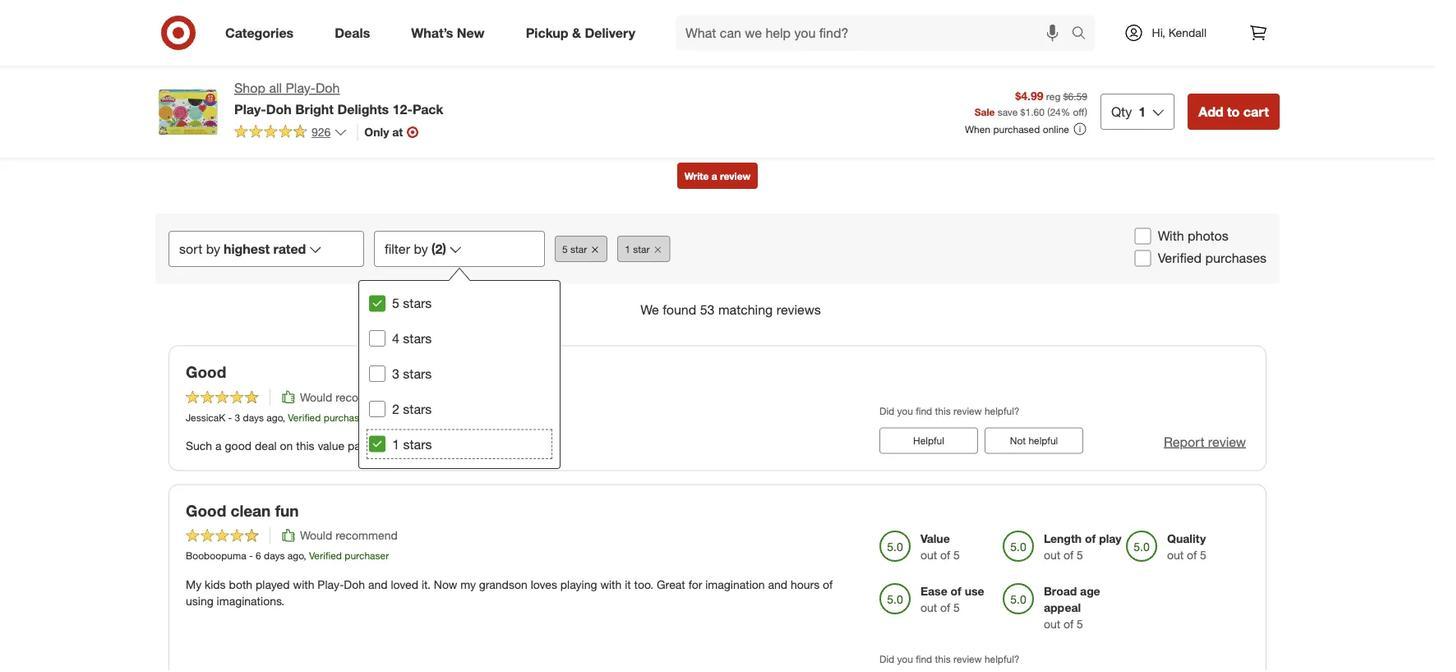 Task type: locate. For each thing, give the bounding box(es) containing it.
1 horizontal spatial -
[[249, 550, 253, 562]]

1 inside 1 star button
[[625, 243, 630, 255]]

1 star from the left
[[570, 243, 587, 255]]

good up jessicak at the left bottom of the page
[[186, 363, 226, 382]]

hi,
[[1152, 25, 1165, 40]]

did you find this review helpful? up helpful button at the right of the page
[[879, 405, 1020, 417]]

with
[[293, 577, 314, 592], [600, 577, 622, 592]]

5 stars from the top
[[403, 436, 432, 452]]

bright
[[295, 101, 334, 117]]

at
[[392, 125, 403, 139]]

good
[[225, 438, 252, 453]]

days up deal
[[243, 411, 264, 424]]

no
[[690, 40, 705, 54]]

by
[[206, 241, 220, 257], [414, 241, 428, 257]]

3 up the good
[[235, 411, 240, 424]]

1 and from the left
[[368, 577, 388, 592]]

$4.99 reg $6.59 sale save $ 1.60 ( 24 % off )
[[975, 88, 1087, 118]]

length of play out of 5
[[1044, 532, 1122, 563]]

1 horizontal spatial doh
[[316, 80, 340, 96]]

not
[[1010, 435, 1026, 447]]

4 stars from the top
[[403, 401, 432, 417]]

only
[[364, 125, 389, 139]]

, right 6
[[303, 550, 306, 562]]

delights
[[337, 101, 389, 117]]

not helpful button
[[985, 428, 1083, 454]]

1 vertical spatial 1
[[625, 243, 630, 255]]

1 horizontal spatial on
[[716, 56, 729, 71]]

by for sort by
[[206, 241, 220, 257]]

1 did from the top
[[879, 405, 894, 417]]

0 horizontal spatial 1
[[392, 436, 399, 452]]

you
[[897, 405, 913, 417], [897, 654, 913, 666]]

all
[[269, 80, 282, 96]]

good for good clean fun
[[186, 502, 226, 521]]

verified for good
[[288, 411, 321, 424]]

2 would recommend from the top
[[300, 529, 398, 543]]

- left 6
[[249, 550, 253, 562]]

0 vertical spatial verified
[[1158, 250, 1202, 266]]

purchaser for good clean fun
[[345, 550, 389, 562]]

out down ease
[[921, 601, 937, 615]]

5 stars
[[392, 295, 432, 311]]

out for length of play out of 5
[[1044, 548, 1060, 563]]

star left 1 star
[[570, 243, 587, 255]]

1 horizontal spatial ,
[[303, 550, 306, 562]]

4 stars
[[392, 331, 432, 347]]

and left hours
[[768, 577, 787, 592]]

found
[[663, 302, 696, 318]]

using
[[186, 594, 213, 608]]

2 by from the left
[[414, 241, 428, 257]]

by right sort
[[206, 241, 220, 257]]

1 vertical spatial ago
[[288, 550, 303, 562]]

on
[[716, 56, 729, 71], [280, 438, 293, 453]]

1 horizontal spatial with
[[600, 577, 622, 592]]

stars right 4
[[403, 331, 432, 347]]

on right deal
[[280, 438, 293, 453]]

star right the 5 star button
[[633, 243, 650, 255]]

stars left are
[[403, 436, 432, 452]]

0 horizontal spatial doh
[[266, 101, 292, 117]]

of inside broad age appeal out of 5
[[1064, 617, 1074, 632]]

1 vertical spatial days
[[264, 550, 285, 562]]

2 vertical spatial 1
[[392, 436, 399, 452]]

1 horizontal spatial play-
[[286, 80, 316, 96]]

and left loved on the bottom left of the page
[[368, 577, 388, 592]]

out inside "length of play out of 5"
[[1044, 548, 1060, 563]]

5 down the value out of 5
[[954, 601, 960, 615]]

0 vertical spatial did
[[879, 405, 894, 417]]

1 vertical spatial recommend
[[335, 529, 398, 543]]

2 star from the left
[[633, 243, 650, 255]]

purchased
[[993, 123, 1040, 135]]

pretty
[[456, 438, 486, 453]]

a inside button
[[712, 170, 717, 182]]

off
[[1073, 106, 1085, 118]]

good for good
[[186, 363, 226, 382]]

would recommend
[[300, 390, 398, 404], [300, 529, 398, 543]]

doh up bright
[[316, 80, 340, 96]]

1 vertical spatial a
[[215, 438, 222, 453]]

5 left 1 star
[[562, 243, 568, 255]]

with right played
[[293, 577, 314, 592]]

0 vertical spatial on
[[716, 56, 729, 71]]

0 horizontal spatial a
[[215, 438, 222, 453]]

0 horizontal spatial with
[[293, 577, 314, 592]]

doh left loved on the bottom left of the page
[[344, 577, 365, 592]]

5
[[562, 243, 568, 255], [392, 295, 399, 311], [954, 548, 960, 563], [1077, 548, 1083, 563], [1200, 548, 1206, 563], [954, 601, 960, 615], [1077, 617, 1083, 632]]

out down quality
[[1167, 548, 1184, 563]]

- right jessicak at the left bottom of the page
[[228, 411, 232, 424]]

add to cart button
[[1188, 94, 1280, 130]]

deals link
[[321, 15, 391, 51]]

2 good from the top
[[186, 502, 226, 521]]

with
[[1158, 228, 1184, 244]]

would up booboopuma - 6 days ago , verified purchaser
[[300, 529, 332, 543]]

1 horizontal spatial ago
[[288, 550, 303, 562]]

out down length at the bottom of page
[[1044, 548, 1060, 563]]

1 by from the left
[[206, 241, 220, 257]]

out down appeal
[[1044, 617, 1060, 632]]

good left "clean"
[[186, 502, 226, 521]]

1 vertical spatial this
[[296, 438, 314, 453]]

for
[[688, 577, 702, 592]]

stars for 5 stars
[[403, 295, 432, 311]]

out inside broad age appeal out of 5
[[1044, 617, 1060, 632]]

1 vertical spatial did
[[879, 654, 894, 666]]

0 horizontal spatial on
[[280, 438, 293, 453]]

recommend up loved on the bottom left of the page
[[335, 529, 398, 543]]

2 horizontal spatial play-
[[318, 577, 344, 592]]

ago for good clean fun
[[288, 550, 303, 562]]

0 vertical spatial you
[[897, 405, 913, 417]]

photos
[[1188, 228, 1229, 244]]

good clean fun
[[186, 502, 299, 521]]

2 vertical spatial doh
[[344, 577, 365, 592]]

days for good
[[243, 411, 264, 424]]

3 right 3 stars checkbox
[[392, 366, 399, 382]]

2
[[392, 401, 399, 417]]

recommend for good clean fun
[[335, 529, 398, 543]]

find down ease of use out of 5
[[916, 654, 932, 666]]

1 right qty
[[1139, 104, 1146, 120]]

stars up 4 stars
[[403, 295, 432, 311]]

stars for 2 stars
[[403, 401, 432, 417]]

5 stars checkbox
[[369, 295, 385, 312]]

1 horizontal spatial 3
[[392, 366, 399, 382]]

0 vertical spatial value
[[318, 438, 345, 453]]

when purchased online
[[965, 123, 1069, 135]]

we found 53 matching reviews
[[640, 302, 821, 318]]

-
[[228, 411, 232, 424], [249, 550, 253, 562]]

1 vertical spatial ,
[[303, 550, 306, 562]]

play- down shop
[[234, 101, 266, 117]]

2 recommend from the top
[[335, 529, 398, 543]]

Verified purchases checkbox
[[1135, 250, 1151, 267]]

0 horizontal spatial play-
[[234, 101, 266, 117]]

5 down length at the bottom of page
[[1077, 548, 1083, 563]]

1 recommend from the top
[[335, 390, 398, 404]]

great
[[657, 577, 685, 592]]

based
[[681, 56, 713, 71]]

sort by highest rated
[[179, 241, 306, 257]]

stars for 3 stars
[[403, 366, 432, 382]]

stars up 2 stars at the left bottom
[[403, 366, 432, 382]]

this down ease of use out of 5
[[935, 654, 951, 666]]

did you find this review helpful? down ease of use out of 5
[[879, 654, 1020, 666]]

ago up deal
[[267, 411, 282, 424]]

1 horizontal spatial 1
[[625, 243, 630, 255]]

2 would from the top
[[300, 529, 332, 543]]

1 vertical spatial on
[[280, 438, 293, 453]]

926 link
[[234, 124, 347, 143]]

reviews
[[776, 302, 821, 318]]

no images based on your selections.
[[681, 40, 754, 87]]

1 vertical spatial verified
[[288, 411, 321, 424]]

5 inside broad age appeal out of 5
[[1077, 617, 1083, 632]]

1 did you find this review helpful? from the top
[[879, 405, 1020, 417]]

0 horizontal spatial by
[[206, 241, 220, 257]]

of down appeal
[[1064, 617, 1074, 632]]

doh inside my kids both played with play-doh and loved it. now my grandson loves playing with it too. great for imagination and hours of using imaginations.
[[344, 577, 365, 592]]

by left (2)
[[414, 241, 428, 257]]

1 horizontal spatial by
[[414, 241, 428, 257]]

days right 6
[[264, 550, 285, 562]]

5 down appeal
[[1077, 617, 1083, 632]]

2 vertical spatial verified
[[309, 550, 342, 562]]

stars for 1 stars
[[403, 436, 432, 452]]

2 horizontal spatial doh
[[344, 577, 365, 592]]

3
[[392, 366, 399, 382], [235, 411, 240, 424]]

2 vertical spatial play-
[[318, 577, 344, 592]]

this right deal
[[296, 438, 314, 453]]

cart
[[1243, 104, 1269, 120]]

0 vertical spatial -
[[228, 411, 232, 424]]

ease
[[921, 585, 947, 599]]

1 vertical spatial play-
[[234, 101, 266, 117]]

highest
[[224, 241, 270, 257]]

out inside ease of use out of 5
[[921, 601, 937, 615]]

0 horizontal spatial -
[[228, 411, 232, 424]]

play- down booboopuma - 6 days ago , verified purchaser
[[318, 577, 344, 592]]

verified right 6
[[309, 550, 342, 562]]

1 horizontal spatial and
[[768, 577, 787, 592]]

doh down all
[[266, 101, 292, 117]]

jessicak - 3 days ago , verified purchaser
[[186, 411, 368, 424]]

0 vertical spatial find
[[916, 405, 932, 417]]

1 vertical spatial good
[[186, 502, 226, 521]]

0 vertical spatial a
[[712, 170, 717, 182]]

24
[[1050, 106, 1061, 118]]

too.
[[634, 577, 653, 592]]

1 stars from the top
[[403, 295, 432, 311]]

would recommend for good clean fun
[[300, 529, 398, 543]]

1 good from the top
[[186, 363, 226, 382]]

1 horizontal spatial a
[[712, 170, 717, 182]]

verified for good clean fun
[[309, 550, 342, 562]]

2 helpful? from the top
[[985, 654, 1020, 666]]

your
[[732, 56, 754, 71]]

would recommend down 3 stars checkbox
[[300, 390, 398, 404]]

1 horizontal spatial days
[[264, 550, 285, 562]]

- for good
[[228, 411, 232, 424]]

0 horizontal spatial ago
[[267, 411, 282, 424]]

2 stars from the top
[[403, 331, 432, 347]]

colors
[[401, 438, 433, 453]]

review right write
[[720, 170, 751, 182]]

1 right 1 stars option
[[392, 436, 399, 452]]

0 vertical spatial ago
[[267, 411, 282, 424]]

play- up bright
[[286, 80, 316, 96]]

would for good
[[300, 390, 332, 404]]

,
[[282, 411, 285, 424], [303, 550, 306, 562]]

by for filter by
[[414, 241, 428, 257]]

a right such
[[215, 438, 222, 453]]

1 vertical spatial helpful?
[[985, 654, 1020, 666]]

helpful?
[[985, 405, 1020, 417], [985, 654, 1020, 666]]

1 vertical spatial would
[[300, 529, 332, 543]]

- for good clean fun
[[249, 550, 253, 562]]

5 up ease of use out of 5
[[954, 548, 960, 563]]

review up helpful button at the right of the page
[[953, 405, 982, 417]]

with left it
[[600, 577, 622, 592]]

booboopuma
[[186, 550, 246, 562]]

0 vertical spatial did you find this review helpful?
[[879, 405, 1020, 417]]

of down quality
[[1187, 548, 1197, 563]]

4 stars checkbox
[[369, 331, 385, 347]]

of up ease
[[940, 548, 950, 563]]

play- inside my kids both played with play-doh and loved it. now my grandson loves playing with it too. great for imagination and hours of using imaginations.
[[318, 577, 344, 592]]

pickup
[[526, 25, 568, 41]]

deals
[[335, 25, 370, 41]]

of right hours
[[823, 577, 833, 592]]

1 vertical spatial purchaser
[[345, 550, 389, 562]]

value up ease
[[921, 532, 950, 546]]

1 would recommend from the top
[[300, 390, 398, 404]]

0 horizontal spatial value
[[318, 438, 345, 453]]

what's new link
[[397, 15, 505, 51]]

0 vertical spatial ,
[[282, 411, 285, 424]]

would recommend up booboopuma - 6 days ago , verified purchaser
[[300, 529, 398, 543]]

report
[[1164, 434, 1204, 450]]

2 horizontal spatial 1
[[1139, 104, 1146, 120]]

0 horizontal spatial ,
[[282, 411, 285, 424]]

would up jessicak - 3 days ago , verified purchaser
[[300, 390, 332, 404]]

4
[[392, 331, 399, 347]]

1 horizontal spatial star
[[633, 243, 650, 255]]

of left play
[[1085, 532, 1096, 546]]

recommend down 3 stars checkbox
[[335, 390, 398, 404]]

stars
[[403, 295, 432, 311], [403, 331, 432, 347], [403, 366, 432, 382], [403, 401, 432, 417], [403, 436, 432, 452]]

0 vertical spatial recommend
[[335, 390, 398, 404]]

write
[[684, 170, 709, 182]]

verified up such a good deal on this value pack. the colors are pretty
[[288, 411, 321, 424]]

1 vertical spatial value
[[921, 532, 950, 546]]

5 down quality
[[1200, 548, 1206, 563]]

0 vertical spatial purchaser
[[324, 411, 368, 424]]

0 horizontal spatial days
[[243, 411, 264, 424]]

1 vertical spatial did you find this review helpful?
[[879, 654, 1020, 666]]

of
[[1085, 532, 1096, 546], [940, 548, 950, 563], [1064, 548, 1074, 563], [1187, 548, 1197, 563], [823, 577, 833, 592], [951, 585, 961, 599], [940, 601, 950, 615], [1064, 617, 1074, 632]]

1 stars
[[392, 436, 432, 452]]

are
[[436, 438, 452, 453]]

, up such a good deal on this value pack. the colors are pretty
[[282, 411, 285, 424]]

1 vertical spatial find
[[916, 654, 932, 666]]

0 vertical spatial helpful?
[[985, 405, 1020, 417]]

3 stars from the top
[[403, 366, 432, 382]]

5 inside quality out of 5
[[1200, 548, 1206, 563]]

1 vertical spatial -
[[249, 550, 253, 562]]

kendall
[[1169, 25, 1207, 40]]

out up ease
[[921, 548, 937, 563]]

find up helpful button at the right of the page
[[916, 405, 932, 417]]

0 vertical spatial would recommend
[[300, 390, 398, 404]]

&
[[572, 25, 581, 41]]

0 vertical spatial would
[[300, 390, 332, 404]]

star for 5 star
[[570, 243, 587, 255]]

a right write
[[712, 170, 717, 182]]

this up helpful button at the right of the page
[[935, 405, 951, 417]]

value left pack.
[[318, 438, 345, 453]]

0 vertical spatial days
[[243, 411, 264, 424]]

1 vertical spatial you
[[897, 654, 913, 666]]

2 you from the top
[[897, 654, 913, 666]]

verified down with in the top of the page
[[1158, 250, 1202, 266]]

1 stars checkbox
[[369, 436, 385, 453]]

out
[[921, 548, 937, 563], [1044, 548, 1060, 563], [1167, 548, 1184, 563], [921, 601, 937, 615], [1044, 617, 1060, 632]]

0 vertical spatial doh
[[316, 80, 340, 96]]

pack.
[[348, 438, 376, 453]]

1 horizontal spatial value
[[921, 532, 950, 546]]

ago up played
[[288, 550, 303, 562]]

1 vertical spatial would recommend
[[300, 529, 398, 543]]

0 horizontal spatial and
[[368, 577, 388, 592]]

appeal
[[1044, 601, 1081, 615]]

on down images
[[716, 56, 729, 71]]

what's
[[411, 25, 453, 41]]

purchases
[[1205, 250, 1267, 266]]

1 would from the top
[[300, 390, 332, 404]]

0 horizontal spatial star
[[570, 243, 587, 255]]

0 vertical spatial good
[[186, 363, 226, 382]]

find
[[916, 405, 932, 417], [916, 654, 932, 666]]

1 find from the top
[[916, 405, 932, 417]]

2 did from the top
[[879, 654, 894, 666]]

0 vertical spatial play-
[[286, 80, 316, 96]]

1 vertical spatial 3
[[235, 411, 240, 424]]

purchaser
[[324, 411, 368, 424], [345, 550, 389, 562]]

1 you from the top
[[897, 405, 913, 417]]

stars right the 2
[[403, 401, 432, 417]]

1 right the 5 star button
[[625, 243, 630, 255]]

5 inside "length of play out of 5"
[[1077, 548, 1083, 563]]

1 star button
[[617, 236, 670, 262]]

stars for 4 stars
[[403, 331, 432, 347]]



Task type: describe. For each thing, give the bounding box(es) containing it.
review down ease of use out of 5
[[953, 654, 982, 666]]

5 right 5 stars checkbox
[[392, 295, 399, 311]]

it.
[[422, 577, 431, 592]]

53
[[700, 302, 715, 318]]

imagination
[[705, 577, 765, 592]]

we
[[640, 302, 659, 318]]

of left use
[[951, 585, 961, 599]]

such a good deal on this value pack. the colors are pretty
[[186, 438, 486, 453]]

)
[[1085, 106, 1087, 118]]

pack
[[413, 101, 443, 117]]

0 vertical spatial 3
[[392, 366, 399, 382]]

now
[[434, 577, 457, 592]]

online
[[1043, 123, 1069, 135]]

playing
[[560, 577, 597, 592]]

jessicak
[[186, 411, 225, 424]]

matching
[[718, 302, 773, 318]]

What can we help you find? suggestions appear below search field
[[676, 15, 1076, 51]]

star for 1 star
[[633, 243, 650, 255]]

would for good clean fun
[[300, 529, 332, 543]]

on inside no images based on your selections.
[[716, 56, 729, 71]]

age
[[1080, 585, 1100, 599]]

With photos checkbox
[[1135, 228, 1151, 244]]

1 with from the left
[[293, 577, 314, 592]]

of down length at the bottom of page
[[1064, 548, 1074, 563]]

(2)
[[431, 241, 446, 257]]

quality out of 5
[[1167, 532, 1206, 563]]

would recommend for good
[[300, 390, 398, 404]]

length
[[1044, 532, 1082, 546]]

add to cart
[[1198, 104, 1269, 120]]

quality
[[1167, 532, 1206, 546]]

sale
[[975, 106, 995, 118]]

1 for star
[[625, 243, 630, 255]]

categories
[[225, 25, 294, 41]]

such
[[186, 438, 212, 453]]

(
[[1047, 106, 1050, 118]]

of down ease
[[940, 601, 950, 615]]

both
[[229, 577, 252, 592]]

my
[[460, 577, 476, 592]]

out for broad age appeal out of 5
[[1044, 617, 1060, 632]]

1 vertical spatial doh
[[266, 101, 292, 117]]

5 star button
[[555, 236, 608, 262]]

out inside the value out of 5
[[921, 548, 937, 563]]

search
[[1064, 26, 1104, 42]]

, for good
[[282, 411, 285, 424]]

loved
[[391, 577, 418, 592]]

3 stars
[[392, 366, 432, 382]]

2 with from the left
[[600, 577, 622, 592]]

sort
[[179, 241, 202, 257]]

pickup & delivery link
[[512, 15, 656, 51]]

save
[[998, 106, 1018, 118]]

, for good clean fun
[[303, 550, 306, 562]]

a for such
[[215, 438, 222, 453]]

of inside the value out of 5
[[940, 548, 950, 563]]

2 find from the top
[[916, 654, 932, 666]]

purchaser for good
[[324, 411, 368, 424]]

0 horizontal spatial 3
[[235, 411, 240, 424]]

hi, kendall
[[1152, 25, 1207, 40]]

1 helpful? from the top
[[985, 405, 1020, 417]]

5 inside button
[[562, 243, 568, 255]]

5 inside the value out of 5
[[954, 548, 960, 563]]

days for good clean fun
[[264, 550, 285, 562]]

review right report
[[1208, 434, 1246, 450]]

2 did you find this review helpful? from the top
[[879, 654, 1020, 666]]

0 vertical spatial 1
[[1139, 104, 1146, 120]]

2 stars
[[392, 401, 432, 417]]

1.60
[[1025, 106, 1045, 118]]

%
[[1061, 106, 1070, 118]]

add
[[1198, 104, 1223, 120]]

grandson
[[479, 577, 527, 592]]

images
[[708, 40, 745, 54]]

deal
[[255, 438, 277, 453]]

broad age appeal out of 5
[[1044, 585, 1100, 632]]

out inside quality out of 5
[[1167, 548, 1184, 563]]

only at
[[364, 125, 403, 139]]

search button
[[1064, 15, 1104, 54]]

not helpful
[[1010, 435, 1058, 447]]

2 and from the left
[[768, 577, 787, 592]]

shop all play-doh play-doh bright delights 12-pack
[[234, 80, 443, 117]]

value inside the value out of 5
[[921, 532, 950, 546]]

broad
[[1044, 585, 1077, 599]]

$6.59
[[1063, 90, 1087, 102]]

value out of 5
[[921, 532, 960, 563]]

verified purchases
[[1158, 250, 1267, 266]]

the
[[379, 438, 398, 453]]

categories link
[[211, 15, 314, 51]]

qty
[[1111, 104, 1132, 120]]

2 vertical spatial this
[[935, 654, 951, 666]]

of inside my kids both played with play-doh and loved it. now my grandson loves playing with it too. great for imagination and hours of using imaginations.
[[823, 577, 833, 592]]

of inside quality out of 5
[[1187, 548, 1197, 563]]

recommend for good
[[335, 390, 398, 404]]

3 stars checkbox
[[369, 366, 385, 382]]

out for ease of use out of 5
[[921, 601, 937, 615]]

a for write
[[712, 170, 717, 182]]

image of play-doh bright delights 12-pack image
[[155, 79, 221, 145]]

my kids both played with play-doh and loved it. now my grandson loves playing with it too. great for imagination and hours of using imaginations.
[[186, 577, 833, 608]]

what's new
[[411, 25, 485, 41]]

5 inside ease of use out of 5
[[954, 601, 960, 615]]

2 stars checkbox
[[369, 401, 385, 417]]

with photos
[[1158, 228, 1229, 244]]

1 star
[[625, 243, 650, 255]]

delivery
[[585, 25, 635, 41]]

$
[[1020, 106, 1025, 118]]

report review button
[[1164, 433, 1246, 451]]

1 for stars
[[392, 436, 399, 452]]

when
[[965, 123, 990, 135]]

imaginations.
[[217, 594, 285, 608]]

my
[[186, 577, 201, 592]]

5 star
[[562, 243, 587, 255]]

ago for good
[[267, 411, 282, 424]]

rated
[[273, 241, 306, 257]]

12-
[[393, 101, 413, 117]]

to
[[1227, 104, 1240, 120]]

ease of use out of 5
[[921, 585, 984, 615]]

write a review
[[684, 170, 751, 182]]

fun
[[275, 502, 299, 521]]

use
[[965, 585, 984, 599]]

write a review button
[[677, 163, 758, 189]]

0 vertical spatial this
[[935, 405, 951, 417]]

shop
[[234, 80, 265, 96]]



Task type: vqa. For each thing, say whether or not it's contained in the screenshot.
"helpful"
yes



